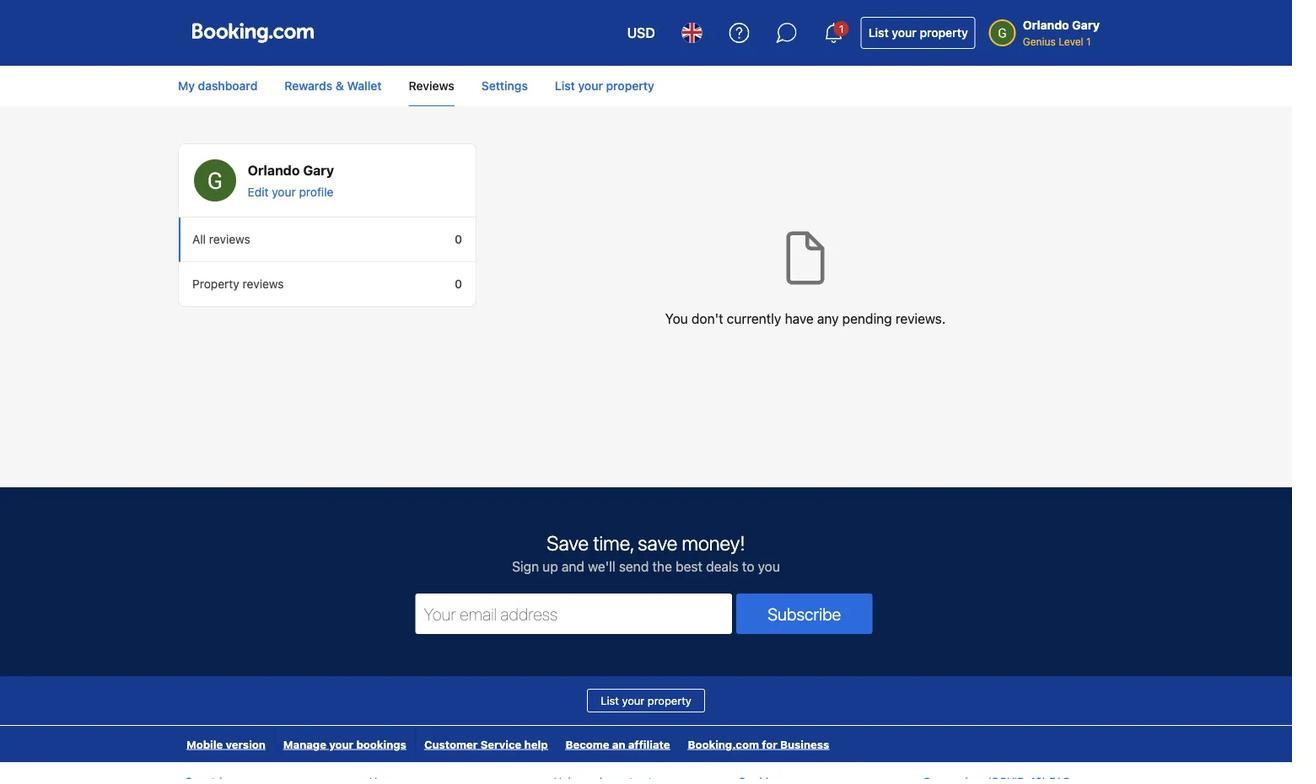 Task type: locate. For each thing, give the bounding box(es) containing it.
deals
[[706, 559, 739, 575]]

wallet
[[347, 78, 382, 92]]

rewards
[[285, 78, 333, 92]]

1 vertical spatial list your property
[[555, 78, 655, 92]]

2 vertical spatial list
[[601, 695, 619, 708]]

list your property down the "usd" button at the top of page
[[555, 78, 655, 92]]

save time, save money! sign up and we'll send the best deals to you
[[512, 532, 781, 575]]

0 horizontal spatial gary
[[303, 162, 334, 178]]

customer
[[424, 738, 478, 751]]

reviews right all at the top of page
[[209, 233, 250, 246]]

usd
[[628, 25, 656, 41]]

1 horizontal spatial list
[[601, 695, 619, 708]]

0 vertical spatial gary
[[1073, 18, 1100, 32]]

list up become an affiliate
[[601, 695, 619, 708]]

list inside the "save time, save money!" footer
[[601, 695, 619, 708]]

navigation inside the "save time, save money!" footer
[[178, 727, 839, 763]]

1 horizontal spatial gary
[[1073, 18, 1100, 32]]

reviews
[[409, 78, 455, 92]]

send
[[619, 559, 649, 575]]

1 button
[[814, 13, 855, 53]]

0 for property reviews
[[455, 277, 462, 291]]

0 vertical spatial 0
[[455, 233, 462, 246]]

your
[[892, 26, 917, 40], [579, 78, 603, 92], [272, 185, 296, 199], [622, 695, 645, 708], [329, 738, 354, 751]]

list your property link up affiliate
[[588, 689, 705, 713]]

manage
[[283, 738, 327, 751]]

orlando gary genius level 1
[[1023, 18, 1100, 47]]

you
[[666, 311, 688, 327]]

gary inside the orlando gary genius level 1
[[1073, 18, 1100, 32]]

business
[[781, 738, 830, 751]]

1 vertical spatial list your property link
[[542, 70, 668, 101]]

booking.com for business
[[688, 738, 830, 751]]

list for 'list your property' 'link' within the "save time, save money!" footer
[[601, 695, 619, 708]]

orlando up edit
[[248, 162, 300, 178]]

affiliate
[[629, 738, 671, 751]]

all reviews
[[192, 233, 250, 246]]

money!
[[682, 532, 746, 555]]

0 vertical spatial reviews
[[209, 233, 250, 246]]

currently
[[727, 311, 782, 327]]

usd button
[[617, 13, 666, 53]]

list your property right 1 button
[[869, 26, 969, 40]]

navigation
[[178, 727, 839, 763]]

mobile version
[[187, 738, 266, 751]]

2 horizontal spatial list
[[869, 26, 889, 40]]

list your property link
[[861, 17, 976, 49], [542, 70, 668, 101], [588, 689, 705, 713]]

reviews link
[[409, 70, 455, 107]]

0 horizontal spatial list
[[555, 78, 575, 92]]

edit
[[248, 185, 269, 199]]

1 inside 1 button
[[840, 23, 844, 35]]

0 horizontal spatial 1
[[840, 23, 844, 35]]

edit your profile link
[[248, 184, 334, 201]]

dashboard
[[198, 78, 258, 92]]

navigation containing mobile version
[[178, 727, 839, 763]]

orlando for orlando gary edit your profile
[[248, 162, 300, 178]]

2 0 from the top
[[455, 277, 462, 291]]

0 vertical spatial list
[[869, 26, 889, 40]]

gary up the level
[[1073, 18, 1100, 32]]

pending
[[843, 311, 893, 327]]

1 horizontal spatial 1
[[1087, 35, 1092, 47]]

any
[[818, 311, 839, 327]]

your for 'manage your bookings' link
[[329, 738, 354, 751]]

all
[[192, 233, 206, 246]]

genius
[[1023, 35, 1056, 47]]

list
[[869, 26, 889, 40], [555, 78, 575, 92], [601, 695, 619, 708]]

my
[[178, 78, 195, 92]]

you don't currently have any pending reviews.
[[666, 311, 946, 327]]

service
[[481, 738, 522, 751]]

we'll
[[588, 559, 616, 575]]

1 vertical spatial 0
[[455, 277, 462, 291]]

mobile version link
[[178, 727, 274, 763]]

1 vertical spatial 1
[[1087, 35, 1092, 47]]

1 vertical spatial reviews
[[243, 277, 284, 291]]

list your property link down the "usd" button at the top of page
[[542, 70, 668, 101]]

0 vertical spatial orlando
[[1023, 18, 1070, 32]]

have
[[785, 311, 814, 327]]

1 vertical spatial gary
[[303, 162, 334, 178]]

booking.com
[[688, 738, 760, 751]]

subscribe
[[768, 604, 842, 624]]

the
[[653, 559, 673, 575]]

for
[[762, 738, 778, 751]]

orlando for orlando gary genius level 1
[[1023, 18, 1070, 32]]

gary up profile
[[303, 162, 334, 178]]

orlando inside the orlando gary genius level 1
[[1023, 18, 1070, 32]]

1 vertical spatial orlando
[[248, 162, 300, 178]]

1
[[840, 23, 844, 35], [1087, 35, 1092, 47]]

0 for all reviews
[[455, 233, 462, 246]]

0 vertical spatial 1
[[840, 23, 844, 35]]

to
[[743, 559, 755, 575]]

1 0 from the top
[[455, 233, 462, 246]]

gary for orlando gary edit your profile
[[303, 162, 334, 178]]

list your property
[[869, 26, 969, 40], [555, 78, 655, 92], [601, 695, 692, 708]]

2 vertical spatial property
[[648, 695, 692, 708]]

list your property inside the "save time, save money!" footer
[[601, 695, 692, 708]]

booking.com for business link
[[680, 727, 838, 763]]

2 vertical spatial list your property
[[601, 695, 692, 708]]

my dashboard link
[[178, 70, 271, 101]]

list your property link right 1 button
[[861, 17, 976, 49]]

level
[[1059, 35, 1084, 47]]

orlando up genius
[[1023, 18, 1070, 32]]

list your property up affiliate
[[601, 695, 692, 708]]

orlando
[[1023, 18, 1070, 32], [248, 162, 300, 178]]

1 vertical spatial property
[[606, 78, 655, 92]]

0
[[455, 233, 462, 246], [455, 277, 462, 291]]

list right 1 button
[[869, 26, 889, 40]]

gary inside orlando gary edit your profile
[[303, 162, 334, 178]]

list right settings
[[555, 78, 575, 92]]

reviews for all reviews
[[209, 233, 250, 246]]

save time, save money! footer
[[0, 488, 1293, 780]]

property inside the "save time, save money!" footer
[[648, 695, 692, 708]]

1 horizontal spatial orlando
[[1023, 18, 1070, 32]]

2 vertical spatial list your property link
[[588, 689, 705, 713]]

gary
[[1073, 18, 1100, 32], [303, 162, 334, 178]]

gary for orlando gary genius level 1
[[1073, 18, 1100, 32]]

reviews right 'property'
[[243, 277, 284, 291]]

help
[[525, 738, 548, 751]]

settings
[[482, 78, 528, 92]]

1 vertical spatial list
[[555, 78, 575, 92]]

list for middle 'list your property' 'link'
[[555, 78, 575, 92]]

reviews
[[209, 233, 250, 246], [243, 277, 284, 291]]

property
[[920, 26, 969, 40], [606, 78, 655, 92], [648, 695, 692, 708]]

orlando inside orlando gary edit your profile
[[248, 162, 300, 178]]

0 horizontal spatial orlando
[[248, 162, 300, 178]]



Task type: describe. For each thing, give the bounding box(es) containing it.
become an affiliate link
[[557, 727, 679, 763]]

best
[[676, 559, 703, 575]]

&
[[336, 78, 344, 92]]

property
[[192, 277, 239, 291]]

version
[[226, 738, 266, 751]]

0 vertical spatial list your property link
[[861, 17, 976, 49]]

your for middle 'list your property' 'link'
[[579, 78, 603, 92]]

your inside orlando gary edit your profile
[[272, 185, 296, 199]]

your for 'list your property' 'link' within the "save time, save money!" footer
[[622, 695, 645, 708]]

0 vertical spatial list your property
[[869, 26, 969, 40]]

rewards & wallet link
[[271, 70, 395, 101]]

save
[[547, 532, 589, 555]]

you
[[758, 559, 781, 575]]

save
[[638, 532, 678, 555]]

orlando gary edit your profile
[[248, 162, 334, 199]]

list your property link inside the "save time, save money!" footer
[[588, 689, 705, 713]]

property for 'list your property' 'link' within the "save time, save money!" footer
[[648, 695, 692, 708]]

my dashboard
[[178, 78, 258, 92]]

become an affiliate
[[566, 738, 671, 751]]

list your property for middle 'list your property' 'link'
[[555, 78, 655, 92]]

booking.com online hotel reservations image
[[192, 23, 314, 43]]

Your email address email field
[[416, 594, 733, 635]]

customer service help link
[[416, 727, 557, 763]]

settings link
[[468, 70, 542, 101]]

an
[[613, 738, 626, 751]]

property for middle 'list your property' 'link'
[[606, 78, 655, 92]]

and
[[562, 559, 585, 575]]

0 vertical spatial property
[[920, 26, 969, 40]]

list your property for 'list your property' 'link' within the "save time, save money!" footer
[[601, 695, 692, 708]]

profile
[[299, 185, 334, 199]]

reviews.
[[896, 311, 946, 327]]

don't
[[692, 311, 724, 327]]

rewards & wallet
[[285, 78, 382, 92]]

manage your bookings link
[[275, 727, 415, 763]]

mobile
[[187, 738, 223, 751]]

reviews for property reviews
[[243, 277, 284, 291]]

subscribe button
[[737, 594, 873, 635]]

up
[[543, 559, 558, 575]]

bookings
[[357, 738, 407, 751]]

property reviews
[[192, 277, 284, 291]]

time,
[[594, 532, 634, 555]]

manage your bookings
[[283, 738, 407, 751]]

sign
[[512, 559, 539, 575]]

become
[[566, 738, 610, 751]]

customer service help
[[424, 738, 548, 751]]

1 inside the orlando gary genius level 1
[[1087, 35, 1092, 47]]



Task type: vqa. For each thing, say whether or not it's contained in the screenshot.
Become an affiliate
yes



